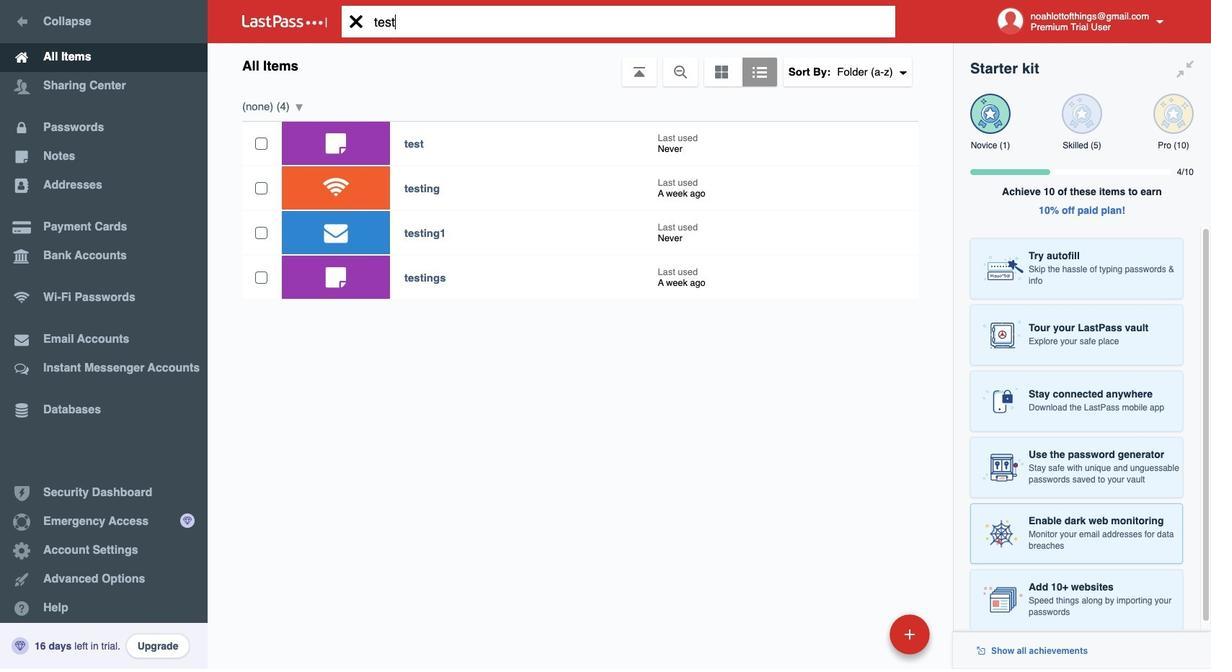 Task type: describe. For each thing, give the bounding box(es) containing it.
search my vault text field
[[342, 6, 918, 37]]

lastpass image
[[242, 15, 327, 28]]

clear search image
[[342, 6, 371, 37]]

vault options navigation
[[208, 43, 953, 87]]



Task type: locate. For each thing, give the bounding box(es) containing it.
main navigation navigation
[[0, 0, 208, 670]]

Search search field
[[342, 6, 918, 37]]

new item navigation
[[791, 611, 939, 670]]

new item element
[[791, 614, 935, 656]]



Task type: vqa. For each thing, say whether or not it's contained in the screenshot.
New item navigation
yes



